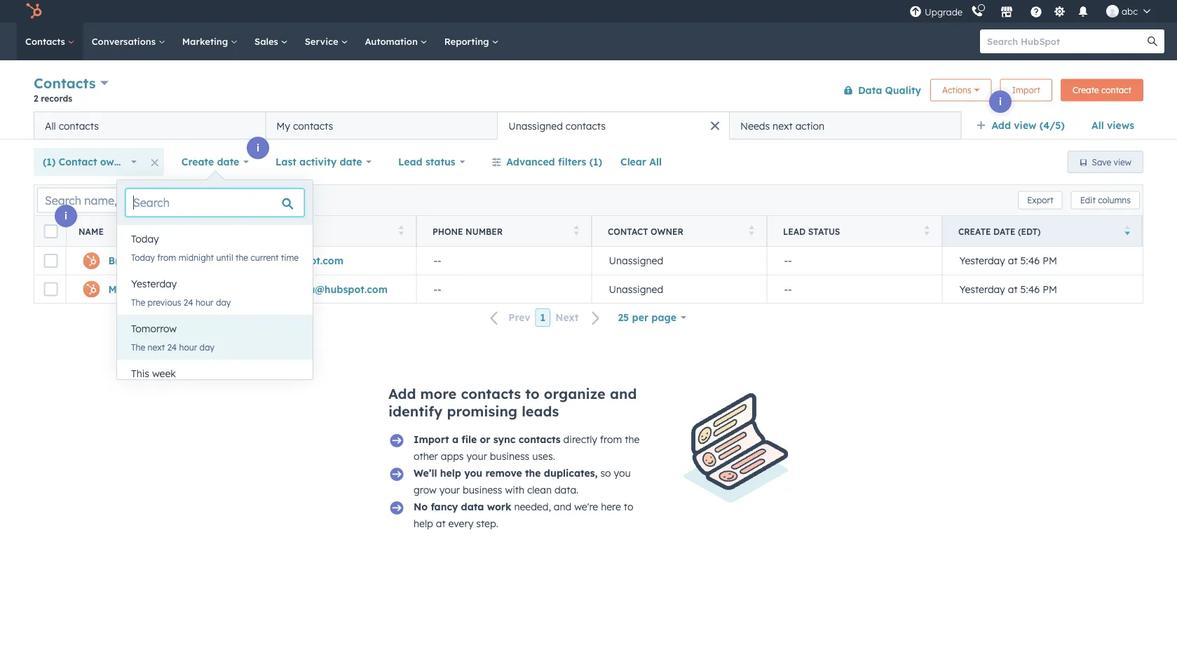 Task type: describe. For each thing, give the bounding box(es) containing it.
conversations
[[92, 35, 158, 47]]

export button
[[1019, 191, 1063, 209]]

date inside popup button
[[340, 156, 362, 168]]

sales link
[[246, 22, 296, 60]]

help inside needed, and we're here to help at every step.
[[414, 518, 433, 530]]

notifications button
[[1072, 0, 1096, 22]]

needs
[[741, 120, 770, 132]]

25 per page button
[[609, 304, 696, 332]]

week
[[152, 368, 176, 380]]

settings image
[[1054, 6, 1067, 19]]

and inside needed, and we're here to help at every step.
[[554, 501, 572, 513]]

to inside needed, and we're here to help at every step.
[[624, 501, 634, 513]]

add for add more contacts to organize and identify promising leads
[[389, 385, 416, 403]]

unassigned button for bh@hubspot.com
[[592, 247, 767, 275]]

status
[[426, 156, 456, 168]]

and inside add more contacts to organize and identify promising leads
[[610, 385, 637, 403]]

views
[[1107, 119, 1135, 132]]

the for tomorrow
[[131, 342, 145, 352]]

search button
[[1141, 29, 1165, 53]]

edit columns
[[1081, 195, 1131, 206]]

identify
[[389, 403, 443, 420]]

1 horizontal spatial i
[[257, 142, 260, 154]]

unassigned for emailmaria@hubspot.com
[[609, 283, 664, 295]]

add for add view (4/5)
[[992, 119, 1011, 132]]

Search name, phone, email addresses, or company search field
[[37, 188, 203, 213]]

automation link
[[357, 22, 436, 60]]

(1) contact owner button
[[34, 148, 146, 176]]

previous
[[148, 297, 181, 308]]

conversations link
[[83, 22, 174, 60]]

date
[[994, 226, 1016, 237]]

phone number
[[433, 226, 503, 237]]

add view (4/5) button
[[967, 112, 1083, 140]]

email
[[257, 226, 285, 237]]

press to sort. image
[[925, 225, 930, 235]]

activity
[[300, 156, 337, 168]]

per
[[632, 311, 649, 324]]

abc
[[1122, 5, 1138, 17]]

sync
[[494, 433, 516, 446]]

work
[[487, 501, 512, 513]]

last activity date
[[276, 156, 362, 168]]

contact) for bh@hubspot.com
[[226, 255, 268, 267]]

this week button
[[117, 360, 313, 388]]

pagination navigation
[[482, 308, 609, 327]]

create for create date (edt)
[[959, 226, 991, 237]]

needs next action button
[[730, 112, 962, 140]]

at for bh@hubspot.com
[[1008, 255, 1018, 267]]

5:46 for bh@hubspot.com
[[1021, 255, 1040, 267]]

notifications image
[[1077, 6, 1090, 19]]

marketplaces image
[[1001, 6, 1014, 19]]

all views
[[1092, 119, 1135, 132]]

abc button
[[1098, 0, 1159, 22]]

step.
[[476, 518, 499, 530]]

the inside directly from the other apps your business uses.
[[625, 433, 640, 446]]

directly from the other apps your business uses.
[[414, 433, 640, 463]]

1 vertical spatial i button
[[247, 137, 269, 159]]

next button
[[551, 309, 609, 327]]

bh@hubspot.com link
[[258, 255, 344, 267]]

(1) inside 'popup button'
[[43, 156, 56, 168]]

view for save
[[1114, 157, 1132, 167]]

lead status
[[398, 156, 456, 168]]

contact
[[1102, 85, 1132, 95]]

action
[[796, 120, 825, 132]]

1 horizontal spatial owner
[[651, 226, 684, 237]]

hour for yesterday
[[196, 297, 214, 308]]

current
[[251, 252, 279, 263]]

file
[[462, 433, 477, 446]]

25 per page
[[618, 311, 677, 324]]

menu containing abc
[[908, 0, 1161, 22]]

all contacts button
[[34, 112, 266, 140]]

1 press to sort. image from the left
[[399, 225, 404, 235]]

create contact button
[[1061, 79, 1144, 101]]

lead for lead status
[[783, 226, 806, 237]]

contacts up uses.
[[519, 433, 561, 446]]

page
[[652, 311, 677, 324]]

more
[[421, 385, 457, 403]]

hubspot link
[[17, 3, 53, 20]]

1 you from the left
[[464, 467, 483, 479]]

1
[[540, 311, 546, 324]]

contact inside 'popup button'
[[59, 156, 97, 168]]

records
[[41, 93, 72, 103]]

at inside needed, and we're here to help at every step.
[[436, 518, 446, 530]]

emailmaria@hubspot.com button
[[241, 275, 417, 303]]

data quality
[[858, 84, 922, 96]]

2 vertical spatial the
[[525, 467, 541, 479]]

calling icon image
[[971, 5, 984, 18]]

needs next action
[[741, 120, 825, 132]]

1 vertical spatial contact
[[608, 226, 648, 237]]

a
[[452, 433, 459, 446]]

(4/5)
[[1040, 119, 1065, 132]]

maria johnson (sample contact)
[[108, 283, 270, 295]]

search image
[[1148, 36, 1158, 46]]

contacts for unassigned contacts
[[566, 120, 606, 132]]

0 vertical spatial contacts
[[25, 35, 68, 47]]

create for create contact
[[1073, 85, 1099, 95]]

last
[[276, 156, 297, 168]]

contacts inside popup button
[[34, 74, 96, 92]]

we're
[[575, 501, 598, 513]]

unassigned contacts button
[[498, 112, 730, 140]]

clean
[[527, 484, 552, 496]]

tomorrow
[[131, 323, 177, 335]]

promising
[[447, 403, 518, 420]]

number
[[466, 226, 503, 237]]

press to sort. image for phone
[[574, 225, 579, 235]]

edit columns button
[[1072, 191, 1140, 209]]

hour for tomorrow
[[179, 342, 197, 352]]

time
[[281, 252, 299, 263]]

import a file or sync contacts
[[414, 433, 561, 446]]

remove
[[486, 467, 522, 479]]

upgrade
[[925, 6, 963, 18]]

emailmaria@hubspot.com
[[258, 283, 388, 295]]

needed, and we're here to help at every step.
[[414, 501, 634, 530]]

upgrade image
[[910, 6, 922, 19]]

help image
[[1030, 6, 1043, 19]]

settings link
[[1051, 4, 1069, 19]]

save
[[1092, 157, 1112, 167]]

your inside directly from the other apps your business uses.
[[467, 450, 487, 463]]

to inside add more contacts to organize and identify promising leads
[[525, 385, 540, 403]]

press to sort. image for contact
[[749, 225, 755, 235]]

so you grow your business with clean data.
[[414, 467, 631, 496]]

grow
[[414, 484, 437, 496]]

leads
[[522, 403, 559, 420]]

(1) inside button
[[590, 156, 602, 168]]

press to sort. element for phone
[[574, 225, 579, 237]]

reporting
[[444, 35, 492, 47]]

every
[[449, 518, 474, 530]]

uses.
[[533, 450, 555, 463]]

import for import
[[1013, 85, 1041, 95]]

or
[[480, 433, 491, 446]]

prev button
[[482, 309, 536, 327]]



Task type: locate. For each thing, give the bounding box(es) containing it.
contacts for all contacts
[[59, 120, 99, 132]]

brian halligan (sample contact) link
[[108, 255, 268, 267]]

the inside tomorrow the next 24 hour day
[[131, 342, 145, 352]]

1 horizontal spatial import
[[1013, 85, 1041, 95]]

filters
[[558, 156, 587, 168]]

0 horizontal spatial i
[[64, 210, 67, 222]]

all right clear in the top right of the page
[[650, 156, 662, 168]]

2 vertical spatial i button
[[55, 205, 77, 227]]

1 vertical spatial day
[[200, 342, 215, 352]]

0 vertical spatial 24
[[184, 297, 193, 308]]

all down 2 records
[[45, 120, 56, 132]]

24 down maria johnson (sample contact)
[[184, 297, 193, 308]]

1 vertical spatial from
[[600, 433, 622, 446]]

you
[[464, 467, 483, 479], [614, 467, 631, 479]]

import up the other at the bottom left
[[414, 433, 449, 446]]

0 vertical spatial to
[[525, 385, 540, 403]]

1 horizontal spatial all
[[650, 156, 662, 168]]

2 horizontal spatial the
[[625, 433, 640, 446]]

1 horizontal spatial next
[[773, 120, 793, 132]]

add left more
[[389, 385, 416, 403]]

next down tomorrow
[[148, 342, 165, 352]]

contact
[[59, 156, 97, 168], [608, 226, 648, 237]]

0 vertical spatial import
[[1013, 85, 1041, 95]]

prev
[[509, 312, 531, 324]]

create up search search box on the left top of page
[[181, 156, 214, 168]]

next
[[556, 312, 579, 324]]

hubspot image
[[25, 3, 42, 20]]

yesterday for emailmaria@hubspot.com
[[960, 283, 1006, 295]]

all for all contacts
[[45, 120, 56, 132]]

1 vertical spatial hour
[[179, 342, 197, 352]]

1 vertical spatial help
[[414, 518, 433, 530]]

contacts up the import a file or sync contacts
[[461, 385, 521, 403]]

2 horizontal spatial i button
[[990, 90, 1012, 113]]

Search search field
[[126, 189, 304, 217]]

unassigned inside button
[[509, 120, 563, 132]]

1 vertical spatial add
[[389, 385, 416, 403]]

your inside so you grow your business with clean data.
[[440, 484, 460, 496]]

your
[[467, 450, 487, 463], [440, 484, 460, 496]]

list box containing today
[[117, 225, 313, 405]]

day
[[216, 297, 231, 308], [200, 342, 215, 352]]

bh@hubspot.com
[[258, 255, 344, 267]]

0 vertical spatial unassigned
[[509, 120, 563, 132]]

1 horizontal spatial press to sort. image
[[574, 225, 579, 235]]

descending sort. press to sort ascending. image
[[1125, 225, 1131, 235]]

next left the "action" at top right
[[773, 120, 793, 132]]

lead status
[[783, 226, 840, 237]]

from inside directly from the other apps your business uses.
[[600, 433, 622, 446]]

1 unassigned button from the top
[[592, 247, 767, 275]]

data
[[858, 84, 883, 96]]

press to sort. image
[[399, 225, 404, 235], [574, 225, 579, 235], [749, 225, 755, 235]]

duplicates,
[[544, 467, 598, 479]]

create contact
[[1073, 85, 1132, 95]]

so
[[601, 467, 611, 479]]

contacts for my contacts
[[293, 120, 333, 132]]

1 vertical spatial create
[[181, 156, 214, 168]]

hour inside the yesterday the previous 24 hour day
[[196, 297, 214, 308]]

clear
[[621, 156, 647, 168]]

save view button
[[1068, 151, 1144, 173]]

press to sort. element
[[399, 225, 404, 237], [574, 225, 579, 237], [749, 225, 755, 237], [925, 225, 930, 237]]

you inside so you grow your business with clean data.
[[614, 467, 631, 479]]

2 today from the top
[[131, 252, 155, 263]]

1 vertical spatial 5:46
[[1021, 283, 1040, 295]]

no fancy data work
[[414, 501, 512, 513]]

1 vertical spatial contacts
[[34, 74, 96, 92]]

marketing link
[[174, 22, 246, 60]]

0 horizontal spatial lead
[[398, 156, 423, 168]]

yesterday inside the yesterday the previous 24 hour day
[[131, 278, 177, 290]]

2 pm from the top
[[1043, 283, 1058, 295]]

unassigned down contact owner
[[609, 255, 664, 267]]

1 horizontal spatial view
[[1114, 157, 1132, 167]]

0 horizontal spatial contact
[[59, 156, 97, 168]]

lead inside lead status 'popup button'
[[398, 156, 423, 168]]

yesterday
[[960, 255, 1006, 267], [131, 278, 177, 290], [960, 283, 1006, 295]]

contacts inside add more contacts to organize and identify promising leads
[[461, 385, 521, 403]]

0 horizontal spatial next
[[148, 342, 165, 352]]

my contacts
[[277, 120, 333, 132]]

2 horizontal spatial i
[[999, 95, 1002, 108]]

automation
[[365, 35, 421, 47]]

2 vertical spatial i
[[64, 210, 67, 222]]

0 horizontal spatial (1)
[[43, 156, 56, 168]]

1 horizontal spatial to
[[624, 501, 634, 513]]

2 5:46 from the top
[[1021, 283, 1040, 295]]

i button
[[990, 90, 1012, 113], [247, 137, 269, 159], [55, 205, 77, 227]]

you left remove
[[464, 467, 483, 479]]

hour down maria johnson (sample contact) link
[[196, 297, 214, 308]]

fancy
[[431, 501, 458, 513]]

i button up add view (4/5)
[[990, 90, 1012, 113]]

save view
[[1092, 157, 1132, 167]]

the right directly
[[625, 433, 640, 446]]

1 vertical spatial the
[[131, 342, 145, 352]]

1 5:46 from the top
[[1021, 255, 1040, 267]]

contact) for emailmaria@hubspot.com
[[228, 283, 270, 295]]

and down data.
[[554, 501, 572, 513]]

gary orlando image
[[1107, 5, 1119, 18]]

the inside the yesterday the previous 24 hour day
[[131, 297, 145, 308]]

1 vertical spatial i
[[257, 142, 260, 154]]

0 vertical spatial 5:46
[[1021, 255, 1040, 267]]

5:46 for emailmaria@hubspot.com
[[1021, 283, 1040, 295]]

3 press to sort. image from the left
[[749, 225, 755, 235]]

today today from midnight until the current time
[[131, 233, 299, 263]]

press to sort. element for lead
[[925, 225, 930, 237]]

hour inside tomorrow the next 24 hour day
[[179, 342, 197, 352]]

create date
[[181, 156, 239, 168]]

yesterday at 5:46 pm
[[960, 255, 1058, 267], [960, 283, 1058, 295]]

pm for bh@hubspot.com
[[1043, 255, 1058, 267]]

columns
[[1099, 195, 1131, 206]]

0 horizontal spatial view
[[1014, 119, 1037, 132]]

create inside button
[[1073, 85, 1099, 95]]

Search HubSpot search field
[[981, 29, 1152, 53]]

contacts inside unassigned contacts button
[[566, 120, 606, 132]]

data quality button
[[835, 76, 922, 104]]

data
[[461, 501, 484, 513]]

day for yesterday
[[216, 297, 231, 308]]

0 vertical spatial lead
[[398, 156, 423, 168]]

24 inside tomorrow the next 24 hour day
[[167, 342, 177, 352]]

help down apps
[[440, 467, 461, 479]]

create inside 'popup button'
[[181, 156, 214, 168]]

24 inside the yesterday the previous 24 hour day
[[184, 297, 193, 308]]

the down maria
[[131, 297, 145, 308]]

2 unassigned button from the top
[[592, 275, 767, 303]]

status
[[809, 226, 840, 237]]

i button left name
[[55, 205, 77, 227]]

this
[[131, 368, 149, 380]]

2 horizontal spatial press to sort. image
[[749, 225, 755, 235]]

(1) right "filters"
[[590, 156, 602, 168]]

all left views
[[1092, 119, 1104, 132]]

1 horizontal spatial contact
[[608, 226, 648, 237]]

1 vertical spatial import
[[414, 433, 449, 446]]

2 horizontal spatial create
[[1073, 85, 1099, 95]]

johnson
[[140, 283, 182, 295]]

1 date from the left
[[217, 156, 239, 168]]

the up clean
[[525, 467, 541, 479]]

contact down 'all contacts'
[[59, 156, 97, 168]]

1 vertical spatial next
[[148, 342, 165, 352]]

0 vertical spatial the
[[131, 297, 145, 308]]

contacts down records at the top of the page
[[59, 120, 99, 132]]

0 vertical spatial i
[[999, 95, 1002, 108]]

to right here
[[624, 501, 634, 513]]

quality
[[886, 84, 922, 96]]

unassigned button down contact owner
[[592, 247, 767, 275]]

clear all
[[621, 156, 662, 168]]

create for create date
[[181, 156, 214, 168]]

1 vertical spatial your
[[440, 484, 460, 496]]

owner inside 'popup button'
[[100, 156, 130, 168]]

1 horizontal spatial day
[[216, 297, 231, 308]]

0 horizontal spatial import
[[414, 433, 449, 446]]

the down tomorrow
[[131, 342, 145, 352]]

1 vertical spatial (sample
[[185, 283, 225, 295]]

lead
[[398, 156, 423, 168], [783, 226, 806, 237]]

1 horizontal spatial the
[[525, 467, 541, 479]]

0 horizontal spatial to
[[525, 385, 540, 403]]

yesterday at 5:46 pm for emailmaria@hubspot.com
[[960, 283, 1058, 295]]

1 horizontal spatial date
[[340, 156, 362, 168]]

day up tomorrow 'button'
[[216, 297, 231, 308]]

next inside button
[[773, 120, 793, 132]]

from right directly
[[600, 433, 622, 446]]

2 vertical spatial unassigned
[[609, 283, 664, 295]]

0 horizontal spatial create
[[181, 156, 214, 168]]

add inside add more contacts to organize and identify promising leads
[[389, 385, 416, 403]]

0 horizontal spatial date
[[217, 156, 239, 168]]

yesterday at 5:46 pm for bh@hubspot.com
[[960, 255, 1058, 267]]

1 the from the top
[[131, 297, 145, 308]]

to left the organize
[[525, 385, 540, 403]]

add down import button
[[992, 119, 1011, 132]]

1 yesterday at 5:46 pm from the top
[[960, 255, 1058, 267]]

1 vertical spatial the
[[625, 433, 640, 446]]

maria johnson (sample contact) link
[[108, 283, 270, 295]]

2 yesterday at 5:46 pm from the top
[[960, 283, 1058, 295]]

1 horizontal spatial and
[[610, 385, 637, 403]]

0 horizontal spatial i button
[[55, 205, 77, 227]]

0 vertical spatial contact)
[[226, 255, 268, 267]]

contacts down "contacts" banner
[[566, 120, 606, 132]]

my
[[277, 120, 290, 132]]

advanced filters (1) button
[[483, 148, 612, 176]]

descending sort. press to sort ascending. element
[[1125, 225, 1131, 237]]

brian
[[108, 255, 135, 267]]

next inside tomorrow the next 24 hour day
[[148, 342, 165, 352]]

apps
[[441, 450, 464, 463]]

0 vertical spatial next
[[773, 120, 793, 132]]

0 horizontal spatial help
[[414, 518, 433, 530]]

1 horizontal spatial help
[[440, 467, 461, 479]]

all
[[1092, 119, 1104, 132], [45, 120, 56, 132], [650, 156, 662, 168]]

and right the organize
[[610, 385, 637, 403]]

25
[[618, 311, 629, 324]]

0 vertical spatial help
[[440, 467, 461, 479]]

import
[[1013, 85, 1041, 95], [414, 433, 449, 446]]

day for tomorrow
[[200, 342, 215, 352]]

1 vertical spatial owner
[[651, 226, 684, 237]]

today
[[131, 233, 159, 245], [131, 252, 155, 263]]

(sample for halligan
[[183, 255, 223, 267]]

phone
[[433, 226, 463, 237]]

0 vertical spatial the
[[236, 252, 248, 263]]

1 vertical spatial at
[[1008, 283, 1018, 295]]

1 horizontal spatial add
[[992, 119, 1011, 132]]

0 vertical spatial contact
[[59, 156, 97, 168]]

4 press to sort. element from the left
[[925, 225, 930, 237]]

contact) down current
[[228, 283, 270, 295]]

24 for yesterday
[[184, 297, 193, 308]]

unassigned up per
[[609, 283, 664, 295]]

today button
[[117, 225, 313, 253]]

2
[[34, 93, 38, 103]]

0 horizontal spatial day
[[200, 342, 215, 352]]

today up halligan
[[131, 233, 159, 245]]

(1) down 'all contacts'
[[43, 156, 56, 168]]

your up fancy
[[440, 484, 460, 496]]

1 vertical spatial contact)
[[228, 283, 270, 295]]

0 vertical spatial day
[[216, 297, 231, 308]]

business
[[490, 450, 530, 463], [463, 484, 503, 496]]

1 horizontal spatial create
[[959, 226, 991, 237]]

the
[[236, 252, 248, 263], [625, 433, 640, 446], [525, 467, 541, 479]]

2 date from the left
[[340, 156, 362, 168]]

yesterday for bh@hubspot.com
[[960, 255, 1006, 267]]

24 for tomorrow
[[167, 342, 177, 352]]

(sample for johnson
[[185, 283, 225, 295]]

business inside so you grow your business with clean data.
[[463, 484, 503, 496]]

all for all views
[[1092, 119, 1104, 132]]

1 horizontal spatial lead
[[783, 226, 806, 237]]

day up this week button
[[200, 342, 215, 352]]

maria
[[108, 283, 137, 295]]

0 horizontal spatial press to sort. image
[[399, 225, 404, 235]]

to
[[525, 385, 540, 403], [624, 501, 634, 513]]

unassigned contacts
[[509, 120, 606, 132]]

at for emailmaria@hubspot.com
[[1008, 283, 1018, 295]]

2 the from the top
[[131, 342, 145, 352]]

from inside today today from midnight until the current time
[[157, 252, 176, 263]]

-- button
[[417, 247, 592, 275], [767, 247, 943, 275], [417, 275, 592, 303], [767, 275, 943, 303]]

contacts link
[[17, 22, 83, 60]]

tomorrow the next 24 hour day
[[131, 323, 215, 352]]

1 horizontal spatial you
[[614, 467, 631, 479]]

unassigned up advanced
[[509, 120, 563, 132]]

the inside today today from midnight until the current time
[[236, 252, 248, 263]]

2 records
[[34, 93, 72, 103]]

0 horizontal spatial the
[[236, 252, 248, 263]]

press to sort. element for contact
[[749, 225, 755, 237]]

24 down tomorrow
[[167, 342, 177, 352]]

other
[[414, 450, 438, 463]]

contact)
[[226, 255, 268, 267], [228, 283, 270, 295]]

help down no
[[414, 518, 433, 530]]

1 (1) from the left
[[43, 156, 56, 168]]

actions button
[[931, 79, 992, 101]]

unassigned
[[509, 120, 563, 132], [609, 255, 664, 267], [609, 283, 664, 295]]

add
[[992, 119, 1011, 132], [389, 385, 416, 403]]

service link
[[296, 22, 357, 60]]

add more contacts to organize and identify promising leads
[[389, 385, 637, 420]]

view inside button
[[1114, 157, 1132, 167]]

unassigned for bh@hubspot.com
[[609, 255, 664, 267]]

today up johnson
[[131, 252, 155, 263]]

your down file
[[467, 450, 487, 463]]

contacts down hubspot link
[[25, 35, 68, 47]]

contacts right my
[[293, 120, 333, 132]]

1 horizontal spatial 24
[[184, 297, 193, 308]]

brian halligan (sample contact)
[[108, 255, 268, 267]]

0 vertical spatial i button
[[990, 90, 1012, 113]]

1 vertical spatial pm
[[1043, 283, 1058, 295]]

contacts banner
[[34, 72, 1144, 112]]

advanced
[[507, 156, 555, 168]]

menu
[[908, 0, 1161, 22]]

the for yesterday
[[131, 297, 145, 308]]

0 horizontal spatial and
[[554, 501, 572, 513]]

until
[[216, 252, 233, 263]]

from left midnight
[[157, 252, 176, 263]]

0 horizontal spatial from
[[157, 252, 176, 263]]

0 vertical spatial view
[[1014, 119, 1037, 132]]

2 press to sort. element from the left
[[574, 225, 579, 237]]

press to sort. image left phone at left top
[[399, 225, 404, 235]]

1 pm from the top
[[1043, 255, 1058, 267]]

business up data at the bottom left of page
[[463, 484, 503, 496]]

1 horizontal spatial i button
[[247, 137, 269, 159]]

import up add view (4/5)
[[1013, 85, 1041, 95]]

create left date on the top of page
[[959, 226, 991, 237]]

view left (4/5)
[[1014, 119, 1037, 132]]

0 vertical spatial create
[[1073, 85, 1099, 95]]

create left contact
[[1073, 85, 1099, 95]]

you right so
[[614, 467, 631, 479]]

next
[[773, 120, 793, 132], [148, 342, 165, 352]]

contact) down 'email' on the left top of page
[[226, 255, 268, 267]]

lead left status at the left top
[[398, 156, 423, 168]]

i button left last
[[247, 137, 269, 159]]

import inside import button
[[1013, 85, 1041, 95]]

--
[[434, 255, 442, 267], [785, 255, 792, 267], [434, 283, 442, 295], [785, 283, 792, 295]]

2 press to sort. image from the left
[[574, 225, 579, 235]]

0 vertical spatial your
[[467, 450, 487, 463]]

0 vertical spatial from
[[157, 252, 176, 263]]

date
[[217, 156, 239, 168], [340, 156, 362, 168]]

0 horizontal spatial 24
[[167, 342, 177, 352]]

date up search search box on the left top of page
[[217, 156, 239, 168]]

date inside 'popup button'
[[217, 156, 239, 168]]

contacts inside "all contacts" button
[[59, 120, 99, 132]]

press to sort. image left lead status
[[749, 225, 755, 235]]

unassigned button for emailmaria@hubspot.com
[[592, 275, 767, 303]]

day inside tomorrow the next 24 hour day
[[200, 342, 215, 352]]

1 vertical spatial to
[[624, 501, 634, 513]]

0 horizontal spatial owner
[[100, 156, 130, 168]]

contact down clear in the top right of the page
[[608, 226, 648, 237]]

1 today from the top
[[131, 233, 159, 245]]

1 vertical spatial business
[[463, 484, 503, 496]]

business up we'll help you remove the duplicates,
[[490, 450, 530, 463]]

lead left status
[[783, 226, 806, 237]]

contacts inside my contacts button
[[293, 120, 333, 132]]

create date button
[[172, 148, 258, 176]]

view inside popup button
[[1014, 119, 1037, 132]]

hour
[[196, 297, 214, 308], [179, 342, 197, 352]]

import for import a file or sync contacts
[[414, 433, 449, 446]]

hour up this week button
[[179, 342, 197, 352]]

owner
[[100, 156, 130, 168], [651, 226, 684, 237]]

0 vertical spatial at
[[1008, 255, 1018, 267]]

view for add
[[1014, 119, 1037, 132]]

the right until
[[236, 252, 248, 263]]

day inside the yesterday the previous 24 hour day
[[216, 297, 231, 308]]

date right activity
[[340, 156, 362, 168]]

0 vertical spatial yesterday at 5:46 pm
[[960, 255, 1058, 267]]

1 vertical spatial view
[[1114, 157, 1132, 167]]

list box
[[117, 225, 313, 405]]

add inside popup button
[[992, 119, 1011, 132]]

0 horizontal spatial add
[[389, 385, 416, 403]]

marketing
[[182, 35, 231, 47]]

unassigned button up page
[[592, 275, 767, 303]]

reporting link
[[436, 22, 507, 60]]

0 vertical spatial owner
[[100, 156, 130, 168]]

2 (1) from the left
[[590, 156, 602, 168]]

calling icon button
[[966, 2, 990, 21]]

emailmaria@hubspot.com link
[[258, 283, 388, 295]]

2 vertical spatial at
[[436, 518, 446, 530]]

lead for lead status
[[398, 156, 423, 168]]

name
[[79, 226, 104, 237]]

unassigned button
[[592, 247, 767, 275], [592, 275, 767, 303]]

lead status button
[[389, 148, 474, 176]]

we'll help you remove the duplicates,
[[414, 467, 598, 479]]

2 you from the left
[[614, 467, 631, 479]]

contacts up records at the top of the page
[[34, 74, 96, 92]]

0 vertical spatial today
[[131, 233, 159, 245]]

create date (edt)
[[959, 226, 1041, 237]]

1 vertical spatial 24
[[167, 342, 177, 352]]

2 vertical spatial create
[[959, 226, 991, 237]]

view right the save
[[1114, 157, 1132, 167]]

1 horizontal spatial (1)
[[590, 156, 602, 168]]

press to sort. image down "filters"
[[574, 225, 579, 235]]

1 press to sort. element from the left
[[399, 225, 404, 237]]

0 vertical spatial (sample
[[183, 255, 223, 267]]

pm for emailmaria@hubspot.com
[[1043, 283, 1058, 295]]

3 press to sort. element from the left
[[749, 225, 755, 237]]

business inside directly from the other apps your business uses.
[[490, 450, 530, 463]]



Task type: vqa. For each thing, say whether or not it's contained in the screenshot.
task type
no



